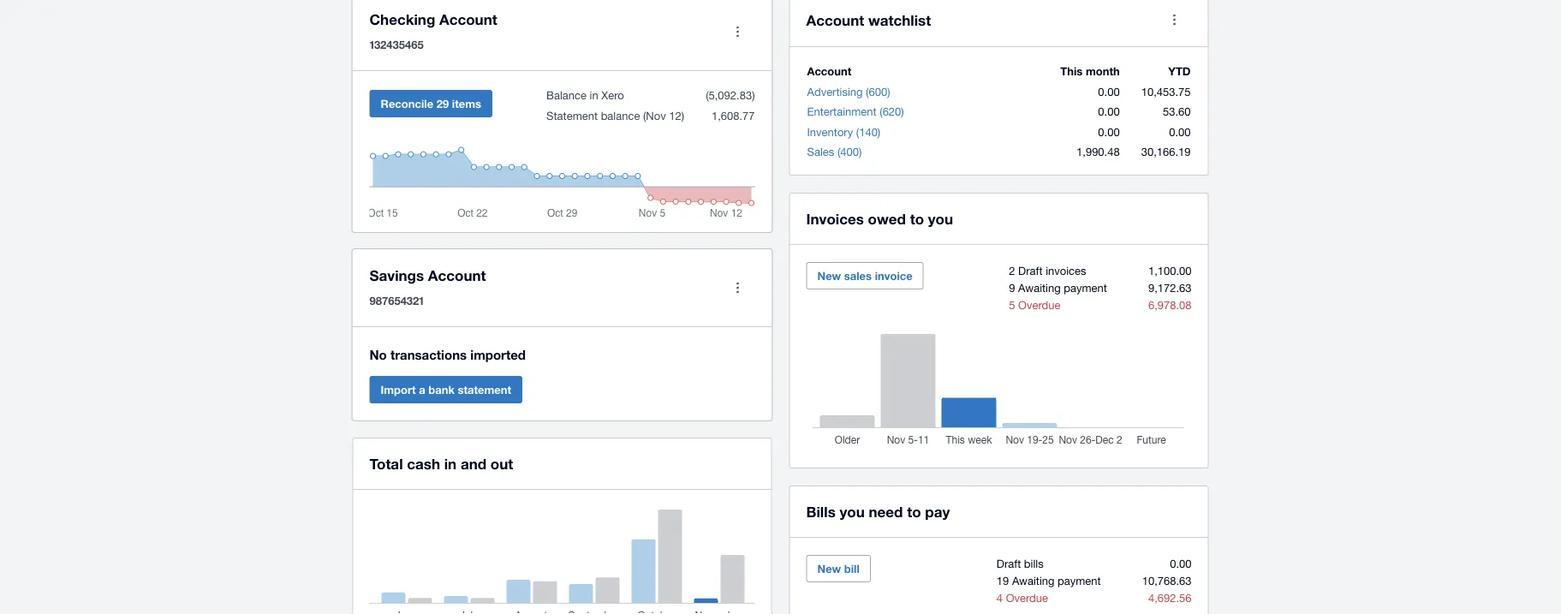 Task type: vqa. For each thing, say whether or not it's contained in the screenshot.
the items
yes



Task type: describe. For each thing, give the bounding box(es) containing it.
watchlist overflow menu toggle image
[[1158, 3, 1192, 37]]

invoices owed to you
[[806, 210, 953, 227]]

10,768.63 link
[[1142, 574, 1192, 587]]

balance
[[601, 109, 640, 122]]

132435465
[[370, 38, 424, 51]]

1,608.77
[[709, 109, 755, 122]]

reconcile 29 items button
[[370, 90, 492, 117]]

4 overdue
[[997, 591, 1048, 604]]

new sales invoice button
[[806, 262, 924, 289]]

this
[[1061, 65, 1083, 78]]

10,453.75 link
[[1141, 85, 1191, 98]]

checking
[[370, 10, 435, 27]]

manage menu toggle image for savings account
[[721, 271, 755, 305]]

xero
[[602, 88, 624, 101]]

inventory
[[807, 125, 853, 138]]

1,100.00
[[1148, 264, 1192, 277]]

manage menu toggle image for checking account
[[721, 15, 755, 49]]

total
[[370, 455, 403, 472]]

reconcile 29 items
[[381, 97, 481, 110]]

19 awaiting payment
[[997, 574, 1101, 587]]

cash
[[407, 455, 440, 472]]

sales
[[807, 145, 834, 158]]

overdue for 4 overdue
[[1006, 591, 1048, 604]]

account watchlist link
[[806, 8, 931, 32]]

0.00 for 10,453.75
[[1098, 85, 1120, 98]]

53.60
[[1163, 105, 1191, 118]]

5 overdue
[[1009, 298, 1061, 311]]

awaiting for bills
[[1012, 574, 1055, 587]]

30,166.19
[[1141, 145, 1191, 158]]

0.00 link for 10,453.75
[[1098, 85, 1120, 98]]

sales (400)
[[807, 145, 862, 158]]

advertising (600) link
[[807, 85, 890, 98]]

9,172.63 link
[[1148, 281, 1192, 294]]

savings account
[[370, 266, 486, 283]]

new for new bill
[[817, 562, 841, 575]]

1,100.00 link
[[1148, 264, 1192, 277]]

need
[[869, 503, 903, 520]]

9 awaiting payment link
[[1009, 281, 1107, 294]]

savings
[[370, 266, 424, 283]]

new for new sales invoice
[[817, 269, 841, 282]]

19
[[997, 574, 1009, 587]]

12)
[[669, 109, 684, 122]]

a
[[419, 383, 425, 396]]

bill
[[844, 562, 860, 575]]

account right checking
[[439, 10, 497, 27]]

9
[[1009, 281, 1015, 294]]

checking account
[[370, 10, 497, 27]]

0.00 for 53.60
[[1098, 105, 1120, 118]]

statement balance (nov 12)
[[546, 109, 684, 122]]

total cash in and out
[[370, 455, 513, 472]]

new bill button
[[806, 555, 871, 582]]

0 vertical spatial to
[[910, 210, 924, 227]]

9 awaiting payment
[[1009, 281, 1107, 294]]

entertainment (620)
[[807, 105, 904, 118]]

4 overdue link
[[997, 591, 1048, 604]]

19 awaiting payment link
[[997, 574, 1101, 587]]

advertising (600)
[[807, 85, 890, 98]]

bills
[[806, 503, 836, 520]]

entertainment
[[807, 105, 877, 118]]

bills
[[1024, 557, 1044, 570]]

4,692.56
[[1148, 591, 1192, 604]]

1,990.48
[[1077, 145, 1120, 158]]

987654321
[[370, 294, 424, 307]]

overdue for 5 overdue
[[1018, 298, 1061, 311]]

items
[[452, 97, 481, 110]]

balance in xero
[[546, 88, 624, 101]]



Task type: locate. For each thing, give the bounding box(es) containing it.
1 horizontal spatial you
[[928, 210, 953, 227]]

advertising
[[807, 85, 863, 98]]

you
[[928, 210, 953, 227], [840, 503, 865, 520]]

0 vertical spatial draft
[[1018, 264, 1043, 277]]

this month
[[1061, 65, 1120, 78]]

2 manage menu toggle image from the top
[[721, 271, 755, 305]]

6,978.08
[[1148, 298, 1192, 311]]

0.00 link for 0.00
[[1098, 125, 1120, 138]]

2
[[1009, 264, 1015, 277]]

pay
[[925, 503, 950, 520]]

statement
[[546, 109, 598, 122]]

out
[[491, 455, 513, 472]]

reconcile
[[381, 97, 433, 110]]

draft right 2
[[1018, 264, 1043, 277]]

(400)
[[838, 145, 862, 158]]

new left the sales
[[817, 269, 841, 282]]

6,978.08 link
[[1148, 298, 1192, 311]]

1,990.48 link
[[1077, 145, 1120, 158]]

sales (400) link
[[807, 145, 862, 158]]

imported
[[470, 347, 526, 362]]

in left 'and'
[[444, 455, 457, 472]]

1 vertical spatial in
[[444, 455, 457, 472]]

payment for 9 awaiting payment
[[1064, 281, 1107, 294]]

1 vertical spatial new
[[817, 562, 841, 575]]

5
[[1009, 298, 1015, 311]]

1 horizontal spatial in
[[590, 88, 598, 101]]

to left pay
[[907, 503, 921, 520]]

draft up the 19 on the bottom of page
[[997, 557, 1021, 570]]

import a bank statement link
[[370, 376, 523, 403]]

new
[[817, 269, 841, 282], [817, 562, 841, 575]]

1 vertical spatial you
[[840, 503, 865, 520]]

no
[[370, 347, 387, 362]]

53.60 link
[[1163, 105, 1191, 118]]

new bill
[[817, 562, 860, 575]]

9,172.63
[[1148, 281, 1192, 294]]

draft bills
[[997, 557, 1044, 570]]

bills you need to pay link
[[806, 499, 950, 523]]

sales
[[844, 269, 872, 282]]

1 vertical spatial manage menu toggle image
[[721, 271, 755, 305]]

0.00 for 0.00
[[1098, 125, 1120, 138]]

1 vertical spatial payment
[[1058, 574, 1101, 587]]

account left watchlist
[[806, 11, 864, 28]]

29
[[437, 97, 449, 110]]

payment for 19 awaiting payment
[[1058, 574, 1101, 587]]

account up advertising
[[807, 65, 852, 78]]

account watchlist
[[806, 11, 931, 28]]

1 vertical spatial to
[[907, 503, 921, 520]]

new sales invoice
[[817, 269, 913, 282]]

import
[[381, 383, 416, 396]]

balance
[[546, 88, 587, 101]]

10,453.75
[[1141, 85, 1191, 98]]

5 overdue link
[[1009, 298, 1061, 311]]

0.00 link for 53.60
[[1098, 105, 1120, 118]]

statement
[[458, 383, 511, 396]]

awaiting
[[1018, 281, 1061, 294], [1012, 574, 1055, 587]]

0 vertical spatial new
[[817, 269, 841, 282]]

0 vertical spatial overdue
[[1018, 298, 1061, 311]]

entertainment (620) link
[[807, 105, 904, 118]]

month
[[1086, 65, 1120, 78]]

total cash in and out link
[[370, 451, 513, 475]]

draft
[[1018, 264, 1043, 277], [997, 557, 1021, 570]]

inventory (140)
[[807, 125, 881, 138]]

0 horizontal spatial you
[[840, 503, 865, 520]]

awaiting down 'bills'
[[1012, 574, 1055, 587]]

new inside button
[[817, 269, 841, 282]]

overdue
[[1018, 298, 1061, 311], [1006, 591, 1048, 604]]

30,166.19 link
[[1141, 145, 1191, 158]]

you right owed
[[928, 210, 953, 227]]

invoice
[[875, 269, 913, 282]]

new inside button
[[817, 562, 841, 575]]

transactions
[[391, 347, 467, 362]]

4
[[997, 591, 1003, 604]]

overdue right the 4
[[1006, 591, 1048, 604]]

and
[[461, 455, 487, 472]]

import a bank statement
[[381, 383, 511, 396]]

manage menu toggle image
[[721, 15, 755, 49], [721, 271, 755, 305]]

awaiting up 5 overdue 'link'
[[1018, 281, 1061, 294]]

0 vertical spatial payment
[[1064, 281, 1107, 294]]

1 vertical spatial awaiting
[[1012, 574, 1055, 587]]

1 vertical spatial draft
[[997, 557, 1021, 570]]

0.00 link
[[1098, 85, 1120, 98], [1098, 105, 1120, 118], [1098, 125, 1120, 138], [1169, 125, 1191, 138], [1170, 557, 1192, 570]]

4,692.56 link
[[1148, 591, 1192, 604]]

(620)
[[880, 105, 904, 118]]

0 vertical spatial manage menu toggle image
[[721, 15, 755, 49]]

bank
[[429, 383, 455, 396]]

new left bill
[[817, 562, 841, 575]]

inventory (140) link
[[807, 125, 881, 138]]

(5,092.83)
[[706, 88, 755, 101]]

to right owed
[[910, 210, 924, 227]]

awaiting for draft
[[1018, 281, 1061, 294]]

1 new from the top
[[817, 269, 841, 282]]

0 horizontal spatial in
[[444, 455, 457, 472]]

1 manage menu toggle image from the top
[[721, 15, 755, 49]]

0 vertical spatial awaiting
[[1018, 281, 1061, 294]]

0.00
[[1098, 85, 1120, 98], [1098, 105, 1120, 118], [1098, 125, 1120, 138], [1169, 125, 1191, 138], [1170, 557, 1192, 570]]

2 draft invoices
[[1009, 264, 1086, 277]]

owed
[[868, 210, 906, 227]]

1 vertical spatial overdue
[[1006, 591, 1048, 604]]

in
[[590, 88, 598, 101], [444, 455, 457, 472]]

(nov
[[643, 109, 666, 122]]

in left xero
[[590, 88, 598, 101]]

no transactions imported
[[370, 347, 526, 362]]

0 vertical spatial in
[[590, 88, 598, 101]]

to
[[910, 210, 924, 227], [907, 503, 921, 520]]

invoices owed to you link
[[806, 206, 953, 230]]

2 new from the top
[[817, 562, 841, 575]]

10,768.63
[[1142, 574, 1192, 587]]

overdue down 9 awaiting payment
[[1018, 298, 1061, 311]]

(600)
[[866, 85, 890, 98]]

you right bills
[[840, 503, 865, 520]]

invoices
[[1046, 264, 1086, 277]]

account right savings
[[428, 266, 486, 283]]

0 vertical spatial you
[[928, 210, 953, 227]]

watchlist
[[868, 11, 931, 28]]

bills you need to pay
[[806, 503, 950, 520]]

ytd
[[1168, 65, 1191, 78]]



